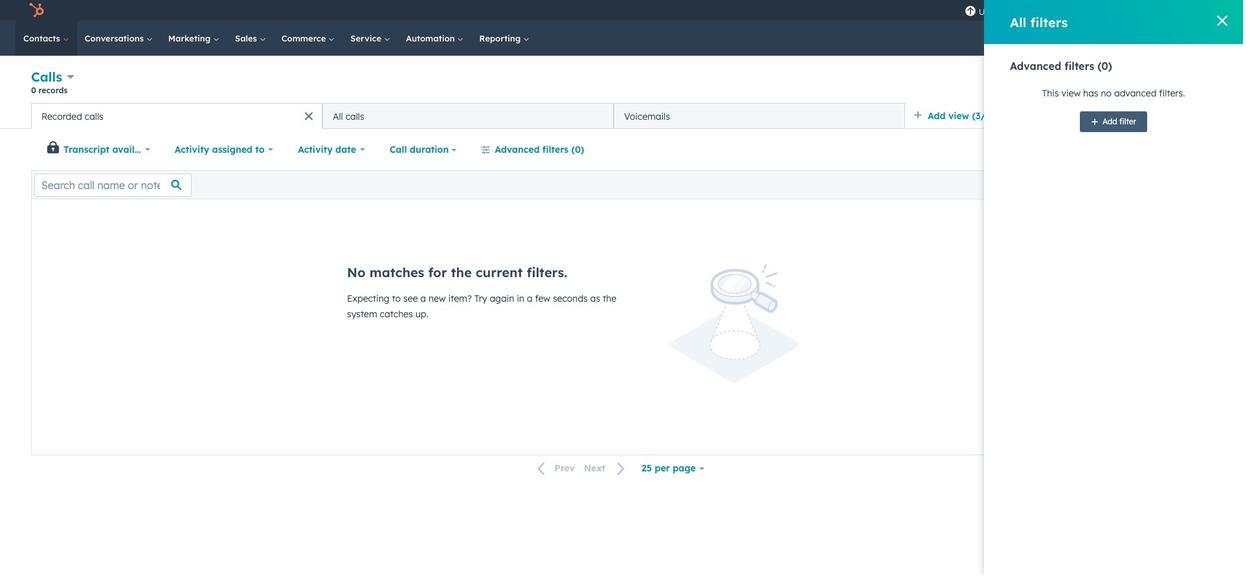 Task type: vqa. For each thing, say whether or not it's contained in the screenshot.
banner
yes



Task type: locate. For each thing, give the bounding box(es) containing it.
Search call name or notes search field
[[34, 173, 192, 197]]

close image
[[1218, 16, 1228, 26]]

marketplaces image
[[1053, 6, 1065, 17]]

banner
[[31, 67, 1213, 103]]

menu
[[959, 0, 1228, 21]]



Task type: describe. For each thing, give the bounding box(es) containing it.
pagination navigation
[[530, 460, 634, 477]]

Search HubSpot search field
[[1062, 27, 1199, 49]]

jacob simon image
[[1151, 5, 1163, 16]]



